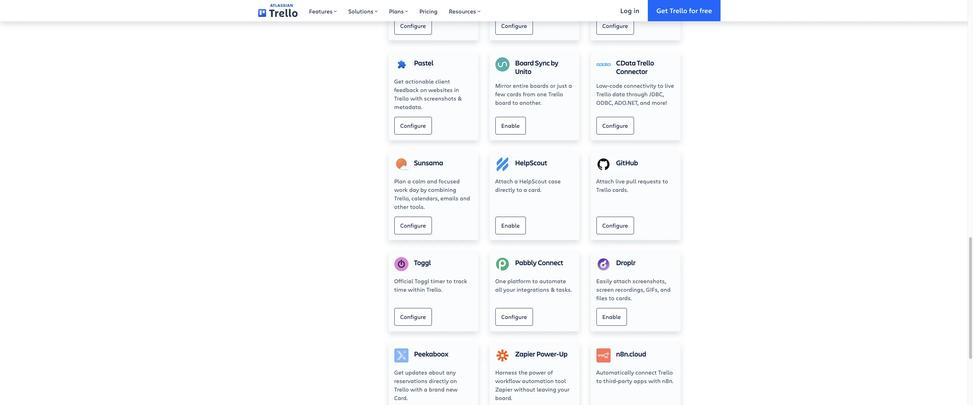 Task type: describe. For each thing, give the bounding box(es) containing it.
on inside "get actionable client feedback on websites in trello with screenshots & metadata."
[[420, 86, 427, 94]]

other
[[394, 204, 409, 211]]

trello inside automatically connect trello to third-party apps with n8n.
[[659, 370, 673, 377]]

easily
[[597, 278, 612, 285]]

low-code connectivity to live trello data through jdbc, odbc, ado.net, and more!
[[597, 82, 675, 107]]

pabbly connect
[[515, 259, 564, 268]]

third-
[[604, 378, 618, 386]]

any
[[446, 370, 456, 377]]

get trello for free link
[[648, 0, 721, 21]]

n8n.cloud
[[617, 350, 647, 360]]

screenshots,
[[633, 278, 666, 285]]

day
[[409, 186, 419, 194]]

new
[[446, 387, 458, 394]]

without
[[514, 387, 536, 394]]

connector
[[617, 67, 648, 76]]

calendars,
[[412, 195, 439, 202]]

apps
[[634, 378, 647, 386]]

boards
[[530, 82, 549, 90]]

& inside "get actionable client feedback on websites in trello with screenshots & metadata."
[[458, 95, 462, 102]]

helpscout inside the attach a helpscout case directly to a card.
[[520, 178, 547, 185]]

configure link for github
[[597, 217, 635, 235]]

one
[[496, 278, 506, 285]]

official toggl timer to track time within trello.
[[394, 278, 467, 294]]

enable link for droplr
[[597, 309, 627, 327]]

a inside mirror entire boards or just a few cards from one trello board to another.
[[569, 82, 572, 90]]

0 vertical spatial helpscout
[[515, 158, 548, 168]]

trello inside low-code connectivity to live trello data through jdbc, odbc, ado.net, and more!
[[597, 91, 611, 98]]

by inside board sync by unito
[[551, 58, 559, 68]]

solutions button
[[343, 0, 384, 21]]

0 vertical spatial toggl
[[414, 259, 431, 268]]

peekaboox
[[414, 350, 449, 360]]

card.
[[394, 395, 408, 403]]

1 horizontal spatial zapier
[[515, 350, 536, 360]]

plans button
[[384, 0, 414, 21]]

sunsama
[[414, 158, 443, 168]]

easily attach screenshots, screen recordings, gifs, and files to cards.
[[597, 278, 671, 303]]

trello,
[[394, 195, 410, 202]]

and inside easily attach screenshots, screen recordings, gifs, and files to cards.
[[661, 287, 671, 294]]

features
[[309, 7, 333, 15]]

card.
[[529, 186, 542, 194]]

log in
[[621, 6, 640, 15]]

configure for sunsama
[[400, 222, 426, 229]]

actionable
[[405, 78, 434, 85]]

from
[[523, 91, 536, 98]]

0 vertical spatial get
[[657, 6, 668, 15]]

attach a helpscout case directly to a card.
[[496, 178, 561, 194]]

automation
[[522, 378, 554, 386]]

integrations
[[517, 287, 550, 294]]

github
[[617, 158, 639, 168]]

ado.net,
[[615, 99, 639, 107]]

to inside low-code connectivity to live trello data through jdbc, odbc, ado.net, and more!
[[658, 82, 664, 90]]

tool
[[556, 378, 566, 386]]

time
[[394, 287, 407, 294]]

brand
[[429, 387, 445, 394]]

cards. inside easily attach screenshots, screen recordings, gifs, and files to cards.
[[616, 295, 632, 303]]

pastel
[[414, 58, 434, 68]]

to inside mirror entire boards or just a few cards from one trello board to another.
[[513, 99, 518, 107]]

droplr
[[617, 259, 636, 268]]

to inside one platform to automate all your integrations & tasks.
[[533, 278, 538, 285]]

updates
[[405, 370, 428, 377]]

reservations
[[394, 378, 428, 386]]

low-
[[597, 82, 610, 90]]

get updates about any reservations directly on trello with a brand new card.
[[394, 370, 458, 403]]

trello.
[[427, 287, 443, 294]]

connect
[[538, 259, 564, 268]]

track
[[454, 278, 467, 285]]

mirror entire boards or just a few cards from one trello board to another.
[[496, 82, 572, 107]]

sync
[[535, 58, 550, 68]]

harness the power of workflow automation tool zapier without leaving your board.
[[496, 370, 570, 403]]

pricing link
[[414, 0, 444, 21]]

& inside one platform to automate all your integrations & tasks.
[[551, 287, 555, 294]]

one
[[537, 91, 547, 98]]

case
[[549, 178, 561, 185]]

feedback
[[394, 86, 419, 94]]

to inside easily attach screenshots, screen recordings, gifs, and files to cards.
[[609, 295, 615, 303]]

to inside the attach a helpscout case directly to a card.
[[517, 186, 523, 194]]

connectivity
[[624, 82, 657, 90]]

pricing
[[420, 7, 438, 15]]

pull
[[627, 178, 637, 185]]

more!
[[652, 99, 668, 107]]

enable for droplr
[[603, 314, 621, 321]]

requests
[[638, 178, 662, 185]]

resources button
[[444, 0, 486, 21]]

configure for cdata trello connector
[[603, 122, 629, 129]]

timer
[[431, 278, 445, 285]]

up
[[559, 350, 568, 360]]

metadata.
[[394, 103, 422, 111]]

configure link for pastel
[[394, 117, 432, 135]]

configure for toggl
[[400, 314, 426, 321]]

toggl inside official toggl timer to track time within trello.
[[415, 278, 430, 285]]

with for peekaboox
[[411, 387, 423, 394]]

workflow
[[496, 378, 521, 386]]



Task type: vqa. For each thing, say whether or not it's contained in the screenshot.


Task type: locate. For each thing, give the bounding box(es) containing it.
your
[[504, 287, 516, 294], [558, 387, 570, 394]]

in inside "get actionable client feedback on websites in trello with screenshots & metadata."
[[455, 86, 459, 94]]

1 horizontal spatial directly
[[496, 186, 516, 194]]

a inside get updates about any reservations directly on trello with a brand new card.
[[424, 387, 428, 394]]

attach
[[614, 278, 631, 285]]

1 vertical spatial your
[[558, 387, 570, 394]]

1 vertical spatial get
[[394, 78, 404, 85]]

get left for
[[657, 6, 668, 15]]

leaving
[[537, 387, 557, 394]]

enable link
[[496, 117, 526, 135], [496, 217, 526, 235], [597, 309, 627, 327]]

1 vertical spatial cards.
[[616, 295, 632, 303]]

the
[[519, 370, 528, 377]]

on down actionable
[[420, 86, 427, 94]]

1 vertical spatial with
[[649, 378, 661, 386]]

1 horizontal spatial attach
[[597, 178, 614, 185]]

0 vertical spatial directly
[[496, 186, 516, 194]]

cdata
[[617, 58, 636, 68]]

1 vertical spatial in
[[455, 86, 459, 94]]

1 vertical spatial on
[[451, 378, 457, 386]]

board sync by unito
[[515, 58, 559, 76]]

attach
[[496, 178, 513, 185], [597, 178, 614, 185]]

attach for helpscout
[[496, 178, 513, 185]]

gifs,
[[646, 287, 659, 294]]

to left third-
[[597, 378, 602, 386]]

board.
[[496, 395, 512, 403]]

live inside low-code connectivity to live trello data through jdbc, odbc, ado.net, and more!
[[665, 82, 675, 90]]

party
[[618, 378, 633, 386]]

0 horizontal spatial directly
[[429, 378, 449, 386]]

screenshots
[[424, 95, 457, 102]]

and right emails
[[460, 195, 470, 202]]

live left pull
[[616, 178, 625, 185]]

your right all
[[504, 287, 516, 294]]

on inside get updates about any reservations directly on trello with a brand new card.
[[451, 378, 457, 386]]

your inside harness the power of workflow automation tool zapier without leaving your board.
[[558, 387, 570, 394]]

trello inside cdata trello connector
[[637, 58, 655, 68]]

0 horizontal spatial on
[[420, 86, 427, 94]]

get
[[657, 6, 668, 15], [394, 78, 404, 85], [394, 370, 404, 377]]

resources
[[449, 7, 477, 15]]

on up 'new'
[[451, 378, 457, 386]]

0 vertical spatial your
[[504, 287, 516, 294]]

with inside get updates about any reservations directly on trello with a brand new card.
[[411, 387, 423, 394]]

1 vertical spatial zapier
[[496, 387, 513, 394]]

and right calm
[[427, 178, 438, 185]]

0 vertical spatial &
[[458, 95, 462, 102]]

tools.
[[410, 204, 425, 211]]

and inside low-code connectivity to live trello data through jdbc, odbc, ado.net, and more!
[[640, 99, 651, 107]]

get up feedback
[[394, 78, 404, 85]]

pabbly
[[515, 259, 537, 268]]

unito
[[515, 67, 532, 76]]

plan
[[394, 178, 406, 185]]

plan a calm and focused work day by combining trello, calendars, emails and other tools.
[[394, 178, 470, 211]]

to down cards
[[513, 99, 518, 107]]

enable link for helpscout
[[496, 217, 526, 235]]

configure for pastel
[[400, 122, 426, 129]]

cards
[[507, 91, 522, 98]]

0 horizontal spatial &
[[458, 95, 462, 102]]

get trello for free
[[657, 6, 713, 15]]

0 vertical spatial with
[[411, 95, 423, 102]]

in
[[634, 6, 640, 15], [455, 86, 459, 94]]

one platform to automate all your integrations & tasks.
[[496, 278, 572, 294]]

another.
[[520, 99, 542, 107]]

automatically
[[597, 370, 634, 377]]

enable for helpscout
[[502, 222, 520, 229]]

1 vertical spatial by
[[421, 186, 427, 194]]

free
[[700, 6, 713, 15]]

within
[[408, 287, 425, 294]]

a inside the plan a calm and focused work day by combining trello, calendars, emails and other tools.
[[408, 178, 411, 185]]

jdbc,
[[650, 91, 664, 98]]

get inside "get actionable client feedback on websites in trello with screenshots & metadata."
[[394, 78, 404, 85]]

helpscout
[[515, 158, 548, 168], [520, 178, 547, 185]]

websites
[[429, 86, 453, 94]]

features button
[[304, 0, 343, 21]]

toggl up timer
[[414, 259, 431, 268]]

few
[[496, 91, 506, 98]]

helpscout up "card."
[[520, 178, 547, 185]]

your inside one platform to automate all your integrations & tasks.
[[504, 287, 516, 294]]

get up reservations
[[394, 370, 404, 377]]

and right gifs,
[[661, 287, 671, 294]]

your down tool
[[558, 387, 570, 394]]

with for pastel
[[411, 95, 423, 102]]

directly up brand
[[429, 378, 449, 386]]

live up more!
[[665, 82, 675, 90]]

with up metadata.
[[411, 95, 423, 102]]

mirror
[[496, 82, 512, 90]]

1 attach from the left
[[496, 178, 513, 185]]

atlassian trello image
[[258, 4, 298, 17]]

for
[[690, 6, 698, 15]]

in right websites
[[455, 86, 459, 94]]

to up 'jdbc,' on the top right
[[658, 82, 664, 90]]

with inside "get actionable client feedback on websites in trello with screenshots & metadata."
[[411, 95, 423, 102]]

0 vertical spatial enable link
[[496, 117, 526, 135]]

directly left "card."
[[496, 186, 516, 194]]

configure link for toggl
[[394, 309, 432, 327]]

0 vertical spatial cards.
[[613, 186, 629, 194]]

solutions
[[348, 7, 374, 15]]

to inside official toggl timer to track time within trello.
[[447, 278, 452, 285]]

a
[[569, 82, 572, 90], [408, 178, 411, 185], [515, 178, 518, 185], [524, 186, 527, 194], [424, 387, 428, 394]]

trello inside get updates about any reservations directly on trello with a brand new card.
[[394, 387, 409, 394]]

by
[[551, 58, 559, 68], [421, 186, 427, 194]]

live inside attach live pull requests to trello cards.
[[616, 178, 625, 185]]

1 vertical spatial enable
[[502, 222, 520, 229]]

power-
[[537, 350, 559, 360]]

automate
[[540, 278, 566, 285]]

zapier inside harness the power of workflow automation tool zapier without leaving your board.
[[496, 387, 513, 394]]

1 vertical spatial directly
[[429, 378, 449, 386]]

2 vertical spatial with
[[411, 387, 423, 394]]

to left the track
[[447, 278, 452, 285]]

to inside attach live pull requests to trello cards.
[[663, 178, 669, 185]]

official
[[394, 278, 414, 285]]

configure link for pabbly connect
[[496, 309, 533, 327]]

plans
[[389, 7, 404, 15]]

and
[[640, 99, 651, 107], [427, 178, 438, 185], [460, 195, 470, 202], [661, 287, 671, 294]]

trello inside attach live pull requests to trello cards.
[[597, 186, 611, 194]]

2 vertical spatial enable
[[603, 314, 621, 321]]

1 vertical spatial enable link
[[496, 217, 526, 235]]

attach inside attach live pull requests to trello cards.
[[597, 178, 614, 185]]

in right log
[[634, 6, 640, 15]]

n8n.
[[663, 378, 674, 386]]

cards. inside attach live pull requests to trello cards.
[[613, 186, 629, 194]]

1 horizontal spatial &
[[551, 287, 555, 294]]

with inside automatically connect trello to third-party apps with n8n.
[[649, 378, 661, 386]]

1 vertical spatial &
[[551, 287, 555, 294]]

2 attach from the left
[[597, 178, 614, 185]]

2 vertical spatial enable link
[[597, 309, 627, 327]]

toggl up 'within'
[[415, 278, 430, 285]]

to up integrations
[[533, 278, 538, 285]]

trello inside "get actionable client feedback on websites in trello with screenshots & metadata."
[[394, 95, 409, 102]]

get for peekaboox
[[394, 370, 404, 377]]

calm
[[413, 178, 426, 185]]

0 vertical spatial enable
[[502, 122, 520, 129]]

attach for github
[[597, 178, 614, 185]]

by inside the plan a calm and focused work day by combining trello, calendars, emails and other tools.
[[421, 186, 427, 194]]

configure link
[[394, 17, 432, 35], [496, 17, 533, 35], [597, 17, 635, 35], [394, 117, 432, 135], [597, 117, 635, 135], [394, 217, 432, 235], [597, 217, 635, 235], [394, 309, 432, 327], [496, 309, 533, 327]]

automatically connect trello to third-party apps with n8n.
[[597, 370, 674, 386]]

zapier up board.
[[496, 387, 513, 394]]

get inside get updates about any reservations directly on trello with a brand new card.
[[394, 370, 404, 377]]

client
[[436, 78, 450, 85]]

configure
[[400, 22, 426, 29], [502, 22, 527, 29], [603, 22, 629, 29], [400, 122, 426, 129], [603, 122, 629, 129], [400, 222, 426, 229], [603, 222, 629, 229], [400, 314, 426, 321], [502, 314, 527, 321]]

cards.
[[613, 186, 629, 194], [616, 295, 632, 303]]

1 vertical spatial live
[[616, 178, 625, 185]]

to left "card."
[[517, 186, 523, 194]]

entire
[[513, 82, 529, 90]]

directly
[[496, 186, 516, 194], [429, 378, 449, 386]]

tasks.
[[557, 287, 572, 294]]

with down reservations
[[411, 387, 423, 394]]

0 horizontal spatial in
[[455, 86, 459, 94]]

cards. down recordings,
[[616, 295, 632, 303]]

files
[[597, 295, 608, 303]]

0 horizontal spatial zapier
[[496, 387, 513, 394]]

0 vertical spatial live
[[665, 82, 675, 90]]

directly inside get updates about any reservations directly on trello with a brand new card.
[[429, 378, 449, 386]]

attach live pull requests to trello cards.
[[597, 178, 669, 194]]

or
[[550, 82, 556, 90]]

platform
[[508, 278, 531, 285]]

0 horizontal spatial live
[[616, 178, 625, 185]]

0 vertical spatial in
[[634, 6, 640, 15]]

1 horizontal spatial by
[[551, 58, 559, 68]]

1 horizontal spatial in
[[634, 6, 640, 15]]

0 horizontal spatial by
[[421, 186, 427, 194]]

data
[[613, 91, 625, 98]]

board
[[515, 58, 534, 68]]

enable link for board sync by unito
[[496, 117, 526, 135]]

1 horizontal spatial live
[[665, 82, 675, 90]]

0 vertical spatial by
[[551, 58, 559, 68]]

configure for pabbly connect
[[502, 314, 527, 321]]

zapier power-up
[[515, 350, 568, 360]]

configure for github
[[603, 222, 629, 229]]

by right sync
[[551, 58, 559, 68]]

to right files
[[609, 295, 615, 303]]

0 vertical spatial on
[[420, 86, 427, 94]]

to right requests on the right top
[[663, 178, 669, 185]]

helpscout up the attach a helpscout case directly to a card.
[[515, 158, 548, 168]]

and down through
[[640, 99, 651, 107]]

0 vertical spatial zapier
[[515, 350, 536, 360]]

1 vertical spatial toggl
[[415, 278, 430, 285]]

zapier up the
[[515, 350, 536, 360]]

of
[[548, 370, 553, 377]]

2 vertical spatial get
[[394, 370, 404, 377]]

zapier
[[515, 350, 536, 360], [496, 387, 513, 394]]

code
[[610, 82, 623, 90]]

1 horizontal spatial on
[[451, 378, 457, 386]]

attach inside the attach a helpscout case directly to a card.
[[496, 178, 513, 185]]

trello inside mirror entire boards or just a few cards from one trello board to another.
[[549, 91, 563, 98]]

directly inside the attach a helpscout case directly to a card.
[[496, 186, 516, 194]]

combining
[[428, 186, 457, 194]]

enable for board sync by unito
[[502, 122, 520, 129]]

configure link for cdata trello connector
[[597, 117, 635, 135]]

get for pastel
[[394, 78, 404, 85]]

to inside automatically connect trello to third-party apps with n8n.
[[597, 378, 602, 386]]

log in link
[[612, 0, 648, 21]]

log
[[621, 6, 632, 15]]

screen
[[597, 287, 614, 294]]

configure link for sunsama
[[394, 217, 432, 235]]

with down connect
[[649, 378, 661, 386]]

& right screenshots
[[458, 95, 462, 102]]

0 horizontal spatial your
[[504, 287, 516, 294]]

by up the calendars,
[[421, 186, 427, 194]]

emails
[[441, 195, 459, 202]]

1 horizontal spatial your
[[558, 387, 570, 394]]

1 vertical spatial helpscout
[[520, 178, 547, 185]]

focused
[[439, 178, 460, 185]]

odbc,
[[597, 99, 614, 107]]

cards. down pull
[[613, 186, 629, 194]]

to
[[658, 82, 664, 90], [513, 99, 518, 107], [663, 178, 669, 185], [517, 186, 523, 194], [447, 278, 452, 285], [533, 278, 538, 285], [609, 295, 615, 303], [597, 378, 602, 386]]

0 horizontal spatial attach
[[496, 178, 513, 185]]

all
[[496, 287, 502, 294]]

& down automate
[[551, 287, 555, 294]]



